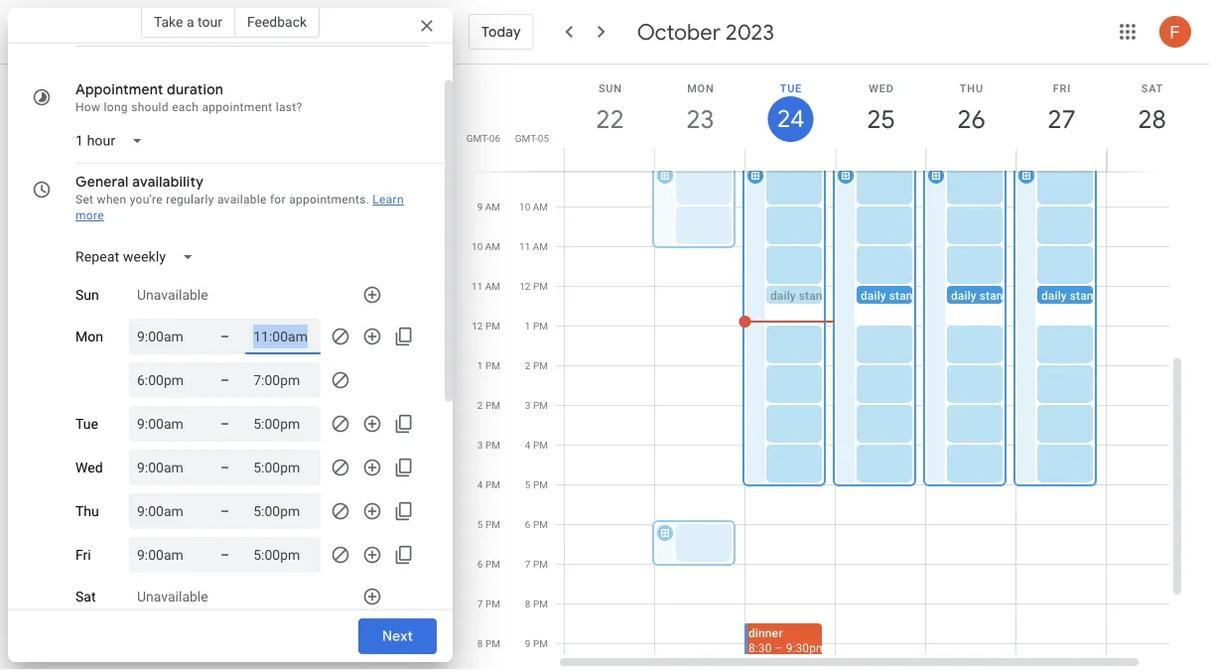 Task type: vqa. For each thing, say whether or not it's contained in the screenshot.
group containing Guest permissions
no



Task type: locate. For each thing, give the bounding box(es) containing it.
1 stand- from the left
[[799, 289, 834, 303]]

End time on Thursdays text field
[[253, 500, 313, 523]]

2 end time on mondays text field from the top
[[253, 369, 313, 392]]

27 column header
[[1016, 65, 1108, 171]]

1 pm
[[525, 320, 548, 332], [478, 360, 501, 372]]

– right 8:30
[[775, 642, 783, 656]]

set
[[75, 193, 94, 207]]

– for wed
[[221, 459, 230, 476]]

0 vertical spatial sun
[[599, 82, 623, 94]]

unavailable for sun
[[137, 287, 208, 303]]

28
[[1137, 103, 1166, 136]]

1 vertical spatial sat
[[75, 589, 96, 605]]

appointment
[[202, 100, 273, 114]]

gmt-
[[467, 132, 489, 144], [515, 132, 538, 144]]

gmt- right 06
[[515, 132, 538, 144]]

3
[[525, 400, 531, 412], [478, 440, 483, 451]]

8 pm
[[525, 598, 548, 610], [478, 638, 501, 650]]

0 horizontal spatial gmt-
[[467, 132, 489, 144]]

1 vertical spatial 11 am
[[472, 281, 501, 293]]

– for thu
[[221, 503, 230, 519]]

daily for third the daily stand-up button from right
[[861, 289, 887, 303]]

you're
[[130, 193, 163, 207]]

10 am
[[520, 201, 548, 213], [472, 241, 501, 253]]

6 pm
[[525, 519, 548, 531], [478, 559, 501, 571]]

22 column header
[[564, 65, 656, 171]]

1 vertical spatial end time on mondays text field
[[253, 369, 313, 392]]

tue inside tue 24
[[780, 82, 803, 94]]

up for first the daily stand-up button from left
[[834, 289, 847, 303]]

take a tour button
[[141, 6, 235, 38]]

mon up the monday, october 23 element
[[688, 82, 715, 94]]

1 vertical spatial 3
[[478, 440, 483, 451]]

0 horizontal spatial fri
[[75, 547, 91, 563]]

general
[[75, 173, 129, 191]]

feedback
[[247, 13, 307, 30]]

12 pm
[[520, 281, 548, 293], [472, 320, 501, 332]]

8 pm up 9 pm
[[525, 598, 548, 610]]

end time on mondays text field for start time on mondays text field
[[253, 325, 313, 349]]

– inside dinner 8:30 – 9:30pm
[[775, 642, 783, 656]]

0 horizontal spatial sun
[[75, 287, 99, 303]]

0 horizontal spatial 4 pm
[[478, 479, 501, 491]]

daily stand-up button
[[767, 287, 884, 304], [857, 287, 974, 304], [948, 287, 1065, 304], [1038, 287, 1155, 304]]

1 gmt- from the left
[[467, 132, 489, 144]]

0 vertical spatial 8 pm
[[525, 598, 548, 610]]

gmt-06
[[467, 132, 501, 144]]

duration
[[167, 80, 224, 98]]

2 daily stand-up from the left
[[861, 289, 938, 303]]

unavailable down start time on fridays text field
[[137, 589, 208, 605]]

9 am down gmt-05
[[525, 161, 548, 173]]

10
[[520, 201, 531, 213], [472, 241, 483, 253]]

8 pm left 9 pm
[[478, 638, 501, 650]]

tue up 24 at the top right
[[780, 82, 803, 94]]

– left end time on wednesdays text field
[[221, 459, 230, 476]]

0 vertical spatial 6
[[525, 519, 531, 531]]

23
[[685, 103, 714, 136]]

0 horizontal spatial 11
[[472, 281, 483, 293]]

1 vertical spatial tue
[[75, 416, 98, 432]]

1 end time on mondays text field from the top
[[253, 325, 313, 349]]

fri inside the fri 27
[[1054, 82, 1072, 94]]

0 horizontal spatial 12
[[472, 320, 483, 332]]

10 down 8 am
[[472, 241, 483, 253]]

1 horizontal spatial 10
[[520, 201, 531, 213]]

a
[[187, 13, 194, 30]]

tue
[[780, 82, 803, 94], [75, 416, 98, 432]]

2 pm
[[525, 360, 548, 372], [478, 400, 501, 412]]

mon
[[688, 82, 715, 94], [75, 329, 103, 345]]

wed
[[869, 82, 895, 94], [75, 460, 103, 476]]

2 up from the left
[[924, 289, 938, 303]]

Add title text field
[[75, 15, 429, 45]]

0 horizontal spatial 5
[[478, 519, 483, 531]]

unavailable up start time on mondays text field
[[137, 287, 208, 303]]

7 pm
[[525, 559, 548, 571], [478, 598, 501, 610]]

– for mon
[[221, 328, 230, 345]]

unavailable for sat
[[137, 589, 208, 605]]

2 daily from the left
[[861, 289, 887, 303]]

0 horizontal spatial 5 pm
[[478, 519, 501, 531]]

4 pm
[[525, 440, 548, 451], [478, 479, 501, 491]]

sun for sun 22
[[599, 82, 623, 94]]

1 horizontal spatial sun
[[599, 82, 623, 94]]

1 vertical spatial fri
[[75, 547, 91, 563]]

wed for wed 25
[[869, 82, 895, 94]]

1 vertical spatial 12 pm
[[472, 320, 501, 332]]

0 vertical spatial 3
[[525, 400, 531, 412]]

1 horizontal spatial 5 pm
[[525, 479, 548, 491]]

2
[[525, 360, 531, 372], [478, 400, 483, 412]]

9 am down 8 am
[[477, 201, 501, 213]]

1 horizontal spatial 9 am
[[525, 161, 548, 173]]

0 horizontal spatial mon
[[75, 329, 103, 345]]

1 horizontal spatial 2
[[525, 360, 531, 372]]

05
[[538, 132, 549, 144]]

0 vertical spatial 4
[[525, 440, 531, 451]]

wed for wed
[[75, 460, 103, 476]]

5
[[525, 479, 531, 491], [478, 519, 483, 531]]

set when you're regularly available for appointments.
[[75, 193, 370, 207]]

0 horizontal spatial 2
[[478, 400, 483, 412]]

sat
[[1142, 82, 1164, 94], [75, 589, 96, 605]]

am
[[485, 161, 501, 173], [533, 161, 548, 173], [485, 201, 501, 213], [533, 201, 548, 213], [485, 241, 501, 253], [533, 241, 548, 253], [485, 281, 501, 293]]

tuesday, october 24, today element
[[768, 96, 814, 142]]

4 stand- from the left
[[1071, 289, 1105, 303]]

End time on Mondays text field
[[253, 325, 313, 349], [253, 369, 313, 392]]

5 pm
[[525, 479, 548, 491], [478, 519, 501, 531]]

up
[[834, 289, 847, 303], [924, 289, 938, 303], [1015, 289, 1028, 303], [1105, 289, 1119, 303]]

wed inside wed 25
[[869, 82, 895, 94]]

None field
[[68, 123, 159, 159], [68, 239, 210, 275], [68, 123, 159, 159], [68, 239, 210, 275]]

3 daily from the left
[[952, 289, 977, 303]]

fri
[[1054, 82, 1072, 94], [75, 547, 91, 563]]

0 vertical spatial 5
[[525, 479, 531, 491]]

8 up 9 pm
[[525, 598, 531, 610]]

sunday, october 22 element
[[588, 96, 633, 142]]

up for second the daily stand-up button from right
[[1015, 289, 1028, 303]]

7
[[525, 559, 531, 571], [478, 598, 483, 610]]

0 vertical spatial 10
[[520, 201, 531, 213]]

1 horizontal spatial 12 pm
[[520, 281, 548, 293]]

1 horizontal spatial mon
[[688, 82, 715, 94]]

1 up from the left
[[834, 289, 847, 303]]

4
[[525, 440, 531, 451], [478, 479, 483, 491]]

Start time on Tuesdays text field
[[137, 412, 197, 436]]

2 gmt- from the left
[[515, 132, 538, 144]]

0 vertical spatial 12
[[520, 281, 531, 293]]

1 vertical spatial 3 pm
[[478, 440, 501, 451]]

1 horizontal spatial gmt-
[[515, 132, 538, 144]]

0 horizontal spatial 12 pm
[[472, 320, 501, 332]]

8 down "gmt-06"
[[477, 161, 483, 173]]

4 daily from the left
[[1042, 289, 1068, 303]]

– right start time on mondays text box
[[221, 372, 230, 388]]

0 horizontal spatial 10 am
[[472, 241, 501, 253]]

1 vertical spatial 2 pm
[[478, 400, 501, 412]]

0 vertical spatial wed
[[869, 82, 895, 94]]

thu up thursday, october 26 element
[[960, 82, 984, 94]]

0 horizontal spatial 9 am
[[477, 201, 501, 213]]

1 horizontal spatial 3
[[525, 400, 531, 412]]

12
[[520, 281, 531, 293], [472, 320, 483, 332]]

1 horizontal spatial 7 pm
[[525, 559, 548, 571]]

1 vertical spatial 7
[[478, 598, 483, 610]]

next
[[382, 628, 413, 646]]

0 vertical spatial tue
[[780, 82, 803, 94]]

feedback button
[[235, 6, 320, 38]]

1 vertical spatial 8 pm
[[478, 638, 501, 650]]

1
[[525, 320, 531, 332], [478, 360, 483, 372]]

11
[[520, 241, 531, 253], [472, 281, 483, 293]]

10 am down 8 am
[[472, 241, 501, 253]]

sun up sunday, october 22 element
[[599, 82, 623, 94]]

stand-
[[799, 289, 834, 303], [890, 289, 924, 303], [980, 289, 1015, 303], [1071, 289, 1105, 303]]

1 vertical spatial 1
[[478, 360, 483, 372]]

more
[[75, 209, 104, 222]]

23 column header
[[655, 65, 746, 171]]

for
[[270, 193, 286, 207]]

up for fourth the daily stand-up button
[[1105, 289, 1119, 303]]

2 unavailable from the top
[[137, 589, 208, 605]]

0 horizontal spatial 4
[[478, 479, 483, 491]]

1 vertical spatial thu
[[75, 503, 99, 520]]

end time on mondays text field for start time on mondays text box
[[253, 369, 313, 392]]

appointment duration how long should each appointment last?
[[75, 80, 302, 114]]

daily
[[771, 289, 796, 303], [861, 289, 887, 303], [952, 289, 977, 303], [1042, 289, 1068, 303]]

0 horizontal spatial 3
[[478, 440, 483, 451]]

wed left the start time on wednesdays text box
[[75, 460, 103, 476]]

– right start time on fridays text field
[[221, 547, 230, 563]]

0 vertical spatial 1 pm
[[525, 320, 548, 332]]

0 horizontal spatial 2 pm
[[478, 400, 501, 412]]

grid containing 22
[[461, 65, 1199, 670]]

4 daily stand-up button from the left
[[1038, 287, 1155, 304]]

fri for fri
[[75, 547, 91, 563]]

thu
[[960, 82, 984, 94], [75, 503, 99, 520]]

1 vertical spatial sun
[[75, 287, 99, 303]]

0 vertical spatial end time on mondays text field
[[253, 325, 313, 349]]

1 horizontal spatial wed
[[869, 82, 895, 94]]

fri left start time on fridays text field
[[75, 547, 91, 563]]

0 vertical spatial mon
[[688, 82, 715, 94]]

11 am
[[520, 241, 548, 253], [472, 281, 501, 293]]

gmt-05
[[515, 132, 549, 144]]

9 am
[[525, 161, 548, 173], [477, 201, 501, 213]]

0 horizontal spatial tue
[[75, 416, 98, 432]]

1 horizontal spatial 2 pm
[[525, 360, 548, 372]]

1 unavailable from the top
[[137, 287, 208, 303]]

daily stand-up for second the daily stand-up button from right
[[952, 289, 1028, 303]]

8 left 9 pm
[[478, 638, 483, 650]]

1 horizontal spatial 1
[[525, 320, 531, 332]]

sat for sat 28
[[1142, 82, 1164, 94]]

wed up wednesday, october 25 element at the top of page
[[869, 82, 895, 94]]

0 vertical spatial unavailable
[[137, 287, 208, 303]]

1 horizontal spatial 6 pm
[[525, 519, 548, 531]]

1 vertical spatial 10
[[472, 241, 483, 253]]

0 vertical spatial 11 am
[[520, 241, 548, 253]]

1 vertical spatial wed
[[75, 460, 103, 476]]

mon inside mon 23
[[688, 82, 715, 94]]

gmt- up 8 am
[[467, 132, 489, 144]]

2 stand- from the left
[[890, 289, 924, 303]]

fri for fri 27
[[1054, 82, 1072, 94]]

pm
[[533, 281, 548, 293], [486, 320, 501, 332], [533, 320, 548, 332], [486, 360, 501, 372], [533, 360, 548, 372], [486, 400, 501, 412], [533, 400, 548, 412], [486, 440, 501, 451], [533, 440, 548, 451], [486, 479, 501, 491], [533, 479, 548, 491], [486, 519, 501, 531], [533, 519, 548, 531], [486, 559, 501, 571], [533, 559, 548, 571], [486, 598, 501, 610], [533, 598, 548, 610], [486, 638, 501, 650], [533, 638, 548, 650]]

grid
[[461, 65, 1199, 670]]

take a tour
[[154, 13, 222, 30]]

Start time on Mondays text field
[[137, 369, 197, 392]]

sat inside the sat 28
[[1142, 82, 1164, 94]]

1 vertical spatial unavailable
[[137, 589, 208, 605]]

– right start time on mondays text field
[[221, 328, 230, 345]]

10 am down gmt-05
[[520, 201, 548, 213]]

1 horizontal spatial tue
[[780, 82, 803, 94]]

sun
[[599, 82, 623, 94], [75, 287, 99, 303]]

0 horizontal spatial 1
[[478, 360, 483, 372]]

thu inside thu 26
[[960, 82, 984, 94]]

1 vertical spatial 4
[[478, 479, 483, 491]]

1 horizontal spatial 3 pm
[[525, 400, 548, 412]]

daily stand-up for fourth the daily stand-up button
[[1042, 289, 1119, 303]]

learn more
[[75, 193, 404, 222]]

1 vertical spatial 9
[[477, 201, 483, 213]]

0 vertical spatial 12 pm
[[520, 281, 548, 293]]

0 horizontal spatial wed
[[75, 460, 103, 476]]

1 vertical spatial 4 pm
[[478, 479, 501, 491]]

–
[[221, 328, 230, 345], [221, 372, 230, 388], [221, 416, 230, 432], [221, 459, 230, 476], [221, 503, 230, 519], [221, 547, 230, 563], [775, 642, 783, 656]]

1 horizontal spatial 1 pm
[[525, 320, 548, 332]]

10 down gmt-05
[[520, 201, 531, 213]]

next button
[[358, 613, 437, 661]]

0 vertical spatial 6 pm
[[525, 519, 548, 531]]

0 vertical spatial fri
[[1054, 82, 1072, 94]]

1 horizontal spatial sat
[[1142, 82, 1164, 94]]

sun inside sun 22
[[599, 82, 623, 94]]

3 daily stand-up from the left
[[952, 289, 1028, 303]]

1 daily from the left
[[771, 289, 796, 303]]

1 vertical spatial 9 am
[[477, 201, 501, 213]]

tue left start time on tuesdays text box
[[75, 416, 98, 432]]

thu left start time on thursdays text box
[[75, 503, 99, 520]]

unavailable
[[137, 287, 208, 303], [137, 589, 208, 605]]

gmt- for 05
[[515, 132, 538, 144]]

– left end time on tuesdays text box
[[221, 416, 230, 432]]

0 vertical spatial 7 pm
[[525, 559, 548, 571]]

3 pm
[[525, 400, 548, 412], [478, 440, 501, 451]]

sun down more
[[75, 287, 99, 303]]

0 horizontal spatial 1 pm
[[478, 360, 501, 372]]

1 daily stand-up from the left
[[771, 289, 847, 303]]

fri up friday, october 27 element
[[1054, 82, 1072, 94]]

6
[[525, 519, 531, 531], [478, 559, 483, 571]]

4 daily stand-up from the left
[[1042, 289, 1119, 303]]

4 up from the left
[[1105, 289, 1119, 303]]

mon left start time on mondays text field
[[75, 329, 103, 345]]

1 horizontal spatial 4 pm
[[525, 440, 548, 451]]

– right start time on thursdays text box
[[221, 503, 230, 519]]

1 horizontal spatial 11 am
[[520, 241, 548, 253]]

3 up from the left
[[1015, 289, 1028, 303]]

appointments.
[[289, 193, 370, 207]]

1 vertical spatial 6 pm
[[478, 559, 501, 571]]

8
[[477, 161, 483, 173], [525, 598, 531, 610], [478, 638, 483, 650]]

tour
[[198, 13, 222, 30]]

should
[[131, 100, 169, 114]]

daily stand-up
[[771, 289, 847, 303], [861, 289, 938, 303], [952, 289, 1028, 303], [1042, 289, 1119, 303]]



Task type: describe. For each thing, give the bounding box(es) containing it.
1 daily stand-up button from the left
[[767, 287, 884, 304]]

0 vertical spatial 4 pm
[[525, 440, 548, 451]]

saturday, october 28 element
[[1130, 96, 1176, 142]]

daily for fourth the daily stand-up button
[[1042, 289, 1068, 303]]

28 column header
[[1107, 65, 1198, 171]]

0 vertical spatial 8
[[477, 161, 483, 173]]

0 vertical spatial 7
[[525, 559, 531, 571]]

1 vertical spatial 1 pm
[[478, 360, 501, 372]]

1 vertical spatial 5 pm
[[478, 519, 501, 531]]

friday, october 27 element
[[1039, 96, 1085, 142]]

0 horizontal spatial 8 pm
[[478, 638, 501, 650]]

when
[[97, 193, 127, 207]]

daily for first the daily stand-up button from left
[[771, 289, 796, 303]]

sat 28
[[1137, 82, 1166, 136]]

today button
[[469, 8, 534, 56]]

25 column header
[[835, 65, 927, 171]]

how
[[75, 100, 101, 114]]

0 vertical spatial 11
[[520, 241, 531, 253]]

mon for mon
[[75, 329, 103, 345]]

Start time on Fridays text field
[[137, 543, 197, 567]]

26 column header
[[926, 65, 1017, 171]]

Start time on Wednesdays text field
[[137, 456, 197, 480]]

06
[[489, 132, 501, 144]]

tue for tue 24
[[780, 82, 803, 94]]

0 horizontal spatial 7
[[478, 598, 483, 610]]

8:30
[[749, 642, 772, 656]]

long
[[104, 100, 128, 114]]

1 vertical spatial 2
[[478, 400, 483, 412]]

daily stand-up for first the daily stand-up button from left
[[771, 289, 847, 303]]

27
[[1047, 103, 1075, 136]]

22
[[595, 103, 623, 136]]

fri 27
[[1047, 82, 1075, 136]]

0 vertical spatial 2
[[525, 360, 531, 372]]

9:30pm
[[786, 642, 827, 656]]

– for fri
[[221, 547, 230, 563]]

thu 26
[[956, 82, 985, 136]]

thu for thu
[[75, 503, 99, 520]]

sat for sat
[[75, 589, 96, 605]]

each
[[172, 100, 199, 114]]

1 vertical spatial 8
[[525, 598, 531, 610]]

wednesday, october 25 element
[[859, 96, 904, 142]]

24 column header
[[745, 65, 836, 171]]

thursday, october 26 element
[[949, 96, 995, 142]]

learn
[[373, 193, 404, 207]]

today
[[482, 23, 521, 41]]

9 pm
[[525, 638, 548, 650]]

– for tue
[[221, 416, 230, 432]]

0 vertical spatial 1
[[525, 320, 531, 332]]

0 horizontal spatial 3 pm
[[478, 440, 501, 451]]

october 2023
[[637, 18, 775, 46]]

1 horizontal spatial 6
[[525, 519, 531, 531]]

dinner 8:30 – 9:30pm
[[749, 627, 827, 656]]

1 horizontal spatial 5
[[525, 479, 531, 491]]

0 vertical spatial 10 am
[[520, 201, 548, 213]]

2 daily stand-up button from the left
[[857, 287, 974, 304]]

2023
[[726, 18, 775, 46]]

1 vertical spatial 6
[[478, 559, 483, 571]]

8 am
[[477, 161, 501, 173]]

Start time on Mondays text field
[[137, 325, 197, 349]]

0 vertical spatial 5 pm
[[525, 479, 548, 491]]

availability
[[132, 173, 204, 191]]

1 horizontal spatial 4
[[525, 440, 531, 451]]

End time on Wednesdays text field
[[253, 456, 313, 480]]

0 horizontal spatial 11 am
[[472, 281, 501, 293]]

mon 23
[[685, 82, 715, 136]]

thu for thu 26
[[960, 82, 984, 94]]

last?
[[276, 100, 302, 114]]

1 horizontal spatial 12
[[520, 281, 531, 293]]

sun for sun
[[75, 287, 99, 303]]

0 horizontal spatial 6 pm
[[478, 559, 501, 571]]

wed 25
[[866, 82, 895, 136]]

sun 22
[[595, 82, 623, 136]]

2 vertical spatial 8
[[478, 638, 483, 650]]

take
[[154, 13, 183, 30]]

regularly
[[166, 193, 214, 207]]

up for third the daily stand-up button from right
[[924, 289, 938, 303]]

daily stand-up for third the daily stand-up button from right
[[861, 289, 938, 303]]

appointment
[[75, 80, 163, 98]]

24
[[776, 103, 804, 135]]

monday, october 23 element
[[678, 96, 724, 142]]

Start time on Thursdays text field
[[137, 500, 197, 523]]

1 horizontal spatial 8 pm
[[525, 598, 548, 610]]

1 vertical spatial 11
[[472, 281, 483, 293]]

0 vertical spatial 9
[[525, 161, 531, 173]]

1 vertical spatial 7 pm
[[478, 598, 501, 610]]

1 vertical spatial 5
[[478, 519, 483, 531]]

tue 24
[[776, 82, 804, 135]]

mon for mon 23
[[688, 82, 715, 94]]

tue for tue
[[75, 416, 98, 432]]

3 daily stand-up button from the left
[[948, 287, 1065, 304]]

general availability
[[75, 173, 204, 191]]

october
[[637, 18, 721, 46]]

1 vertical spatial 10 am
[[472, 241, 501, 253]]

25
[[866, 103, 894, 136]]

dinner
[[749, 627, 783, 641]]

daily for second the daily stand-up button from right
[[952, 289, 977, 303]]

gmt- for 06
[[467, 132, 489, 144]]

available
[[217, 193, 267, 207]]

End time on Tuesdays text field
[[253, 412, 313, 436]]

learn more link
[[75, 193, 404, 222]]

2 vertical spatial 9
[[525, 638, 531, 650]]

0 vertical spatial 9 am
[[525, 161, 548, 173]]

End time on Fridays text field
[[253, 543, 313, 567]]

26
[[956, 103, 985, 136]]

3 stand- from the left
[[980, 289, 1015, 303]]

1 vertical spatial 12
[[472, 320, 483, 332]]



